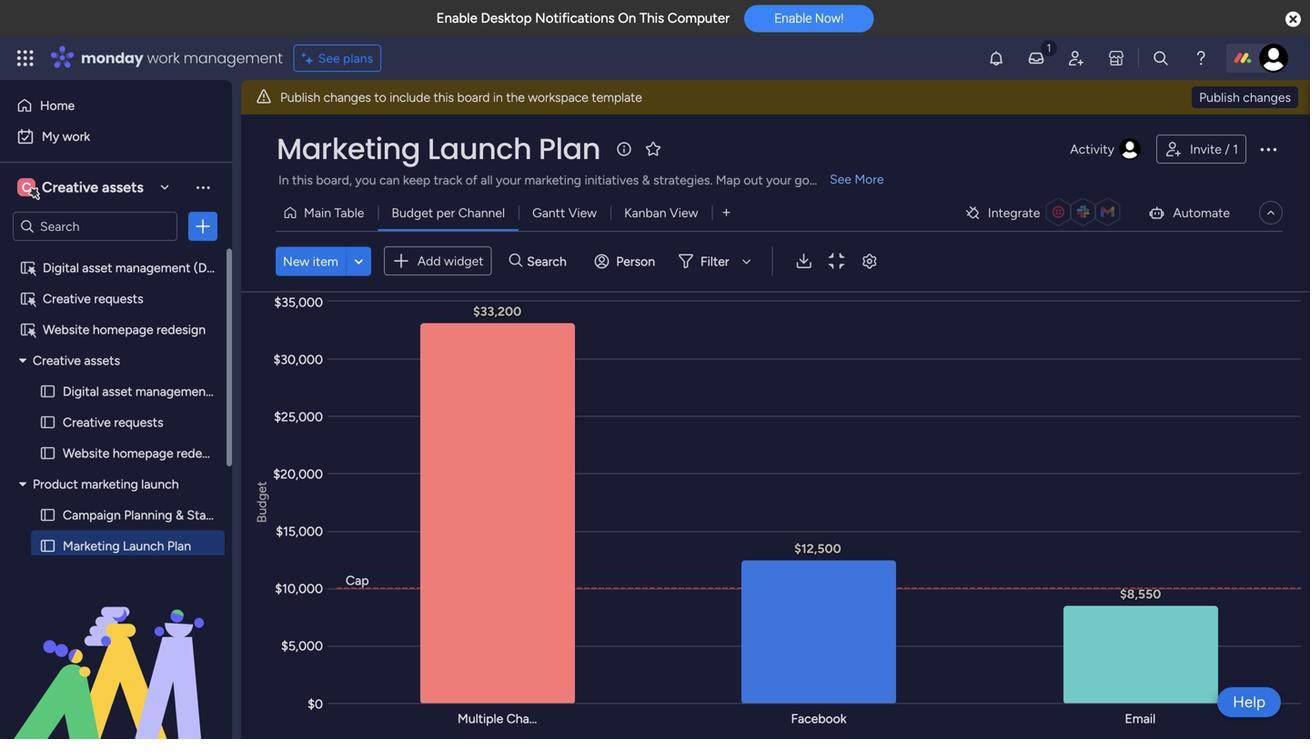 Task type: describe. For each thing, give the bounding box(es) containing it.
new item
[[283, 254, 338, 269]]

see more link
[[828, 170, 886, 188]]

product
[[33, 477, 78, 492]]

my work
[[42, 129, 90, 144]]

creative right public board under template workspace image
[[43, 291, 91, 307]]

plans
[[343, 51, 373, 66]]

new item button
[[276, 247, 346, 276]]

1 vertical spatial management
[[115, 260, 190, 276]]

see for see plans
[[318, 51, 340, 66]]

publish changes button
[[1192, 86, 1298, 108]]

1 image
[[1041, 37, 1057, 58]]

monday marketplace image
[[1107, 49, 1126, 67]]

help button
[[1218, 688, 1281, 718]]

workspace selection element
[[17, 177, 146, 200]]

board
[[457, 90, 490, 105]]

product marketing launch
[[33, 477, 179, 492]]

public board image
[[39, 445, 56, 462]]

per
[[436, 205, 455, 221]]

view for kanban view
[[670, 205, 698, 221]]

invite members image
[[1067, 49, 1086, 67]]

1 vertical spatial plan
[[167, 539, 191, 554]]

workspace
[[528, 90, 589, 105]]

0 vertical spatial creative requests
[[43, 291, 143, 307]]

integrate button
[[957, 194, 1133, 232]]

new
[[283, 254, 310, 269]]

creative right caret down icon
[[33, 353, 81, 369]]

dapulse close image
[[1286, 10, 1301, 29]]

0 vertical spatial options image
[[1258, 138, 1279, 160]]

launch
[[141, 477, 179, 492]]

invite / 1 button
[[1156, 135, 1247, 164]]

0 vertical spatial (dam)
[[194, 260, 231, 276]]

option inside list box
[[0, 252, 232, 255]]

see plans button
[[294, 45, 381, 72]]

see for see more
[[830, 172, 852, 187]]

gantt view
[[532, 205, 597, 221]]

work for my
[[62, 129, 90, 144]]

enable now! button
[[744, 5, 874, 32]]

activity button
[[1063, 135, 1149, 164]]

add widget button
[[384, 247, 492, 276]]

person
[[616, 254, 655, 269]]

status
[[187, 508, 224, 523]]

enable now!
[[775, 11, 844, 26]]

budget
[[392, 205, 433, 221]]

add view image
[[723, 206, 730, 220]]

invite
[[1190, 141, 1222, 157]]

marketing
[[81, 477, 138, 492]]

this
[[640, 10, 664, 26]]

redesign for website homepage redesign's public board under template workspace icon
[[157, 322, 206, 338]]

0 vertical spatial asset
[[82, 260, 112, 276]]

notifications image
[[987, 49, 1005, 67]]

publish changes
[[1199, 90, 1291, 105]]

main
[[304, 205, 331, 221]]

publish for publish changes
[[1199, 90, 1240, 105]]

monday
[[81, 48, 143, 68]]

lottie animation element
[[0, 556, 232, 740]]

publish changes to include this board in the workspace template
[[280, 90, 642, 105]]

Search in workspace field
[[38, 216, 152, 237]]

1 vertical spatial creative requests
[[63, 415, 163, 430]]

update feed image
[[1027, 49, 1045, 67]]

marketing launch plan inside list box
[[63, 539, 191, 554]]

caret down image
[[19, 354, 26, 367]]

homepage for public board image
[[113, 446, 173, 461]]

website for website homepage redesign's public board under template workspace icon
[[43, 322, 90, 338]]

budget per channel
[[392, 205, 505, 221]]

launch inside list box
[[123, 539, 164, 554]]

creative up the product marketing launch
[[63, 415, 111, 430]]

see more
[[830, 172, 884, 187]]

changes for publish changes to include this board in the workspace template
[[324, 90, 371, 105]]

c
[[22, 180, 31, 195]]

public board under template workspace image for website homepage redesign
[[19, 321, 36, 338]]

add
[[417, 253, 441, 269]]

enable desktop notifications on this computer
[[436, 10, 730, 26]]

assets inside list box
[[84, 353, 120, 369]]

0 vertical spatial launch
[[427, 129, 532, 169]]

public board image for digital asset management (dam)
[[39, 383, 56, 400]]

1 vertical spatial asset
[[102, 384, 132, 399]]

work for monday
[[147, 48, 180, 68]]

my work link
[[11, 122, 221, 151]]

collapse board header image
[[1264, 206, 1278, 220]]

channel
[[458, 205, 505, 221]]

creative inside the workspace selection element
[[42, 179, 98, 196]]

2 vertical spatial management
[[135, 384, 211, 399]]

gantt
[[532, 205, 565, 221]]

publish for publish changes to include this board in the workspace template
[[280, 90, 320, 105]]

public board image for creative requests
[[39, 414, 56, 431]]

&
[[176, 508, 184, 523]]

monday work management
[[81, 48, 283, 68]]

website homepage redesign for website homepage redesign's public board under template workspace icon
[[43, 322, 206, 338]]

notifications
[[535, 10, 615, 26]]

main table button
[[276, 198, 378, 227]]

1 vertical spatial options image
[[194, 217, 212, 236]]

list box containing digital asset management (dam)
[[0, 249, 251, 681]]

integrate
[[988, 205, 1040, 221]]

1 vertical spatial digital
[[63, 384, 99, 399]]

main table
[[304, 205, 364, 221]]

campaign planning & status
[[63, 508, 224, 523]]

Search field
[[523, 249, 577, 274]]

more
[[855, 172, 884, 187]]

v2 search image
[[509, 251, 523, 272]]

show board description image
[[613, 140, 635, 158]]

automate button
[[1141, 198, 1238, 227]]

kanban
[[624, 205, 667, 221]]



Task type: vqa. For each thing, say whether or not it's contained in the screenshot.
Channel
yes



Task type: locate. For each thing, give the bounding box(es) containing it.
0 vertical spatial digital
[[43, 260, 79, 276]]

marketing launch plan
[[277, 129, 601, 169], [63, 539, 191, 554]]

0 vertical spatial website
[[43, 322, 90, 338]]

the
[[506, 90, 525, 105]]

website
[[43, 322, 90, 338], [63, 446, 110, 461]]

0 vertical spatial assets
[[102, 179, 144, 196]]

filter button
[[672, 247, 758, 276]]

publish down 'help' "icon" in the right top of the page
[[1199, 90, 1240, 105]]

1 vertical spatial (dam)
[[214, 384, 251, 399]]

home
[[40, 98, 75, 113]]

1 vertical spatial public board under template workspace image
[[19, 321, 36, 338]]

assets inside the workspace selection element
[[102, 179, 144, 196]]

1 horizontal spatial work
[[147, 48, 180, 68]]

website homepage redesign for public board image
[[63, 446, 226, 461]]

0 horizontal spatial publish
[[280, 90, 320, 105]]

0 vertical spatial homepage
[[93, 322, 153, 338]]

0 horizontal spatial enable
[[436, 10, 478, 26]]

marketing inside list box
[[63, 539, 120, 554]]

1 vertical spatial work
[[62, 129, 90, 144]]

view for gantt view
[[568, 205, 597, 221]]

0 vertical spatial digital asset management (dam)
[[43, 260, 231, 276]]

1 vertical spatial digital asset management (dam)
[[63, 384, 251, 399]]

1 changes from the left
[[324, 90, 371, 105]]

public board image for marketing launch plan
[[39, 538, 56, 555]]

website homepage redesign
[[43, 322, 206, 338], [63, 446, 226, 461]]

creative assets right caret down icon
[[33, 353, 120, 369]]

list box
[[0, 249, 251, 681]]

public board under template workspace image
[[19, 259, 36, 277], [19, 321, 36, 338]]

assets up search in workspace field
[[102, 179, 144, 196]]

changes down john smith icon on the right top
[[1243, 90, 1291, 105]]

0 horizontal spatial marketing
[[63, 539, 120, 554]]

1 public board under template workspace image from the top
[[19, 259, 36, 277]]

0 vertical spatial public board under template workspace image
[[19, 259, 36, 277]]

plan down workspace
[[539, 129, 601, 169]]

enable
[[436, 10, 478, 26], [775, 11, 812, 26]]

see inside 'button'
[[830, 172, 852, 187]]

publish
[[280, 90, 320, 105], [1199, 90, 1240, 105]]

creative assets inside list box
[[33, 353, 120, 369]]

options image right '1'
[[1258, 138, 1279, 160]]

john smith image
[[1259, 44, 1288, 73]]

creative
[[42, 179, 98, 196], [43, 291, 91, 307], [33, 353, 81, 369], [63, 415, 111, 430]]

campaign
[[63, 508, 121, 523]]

requests down search in workspace field
[[94, 291, 143, 307]]

view down see more 'button'
[[568, 205, 597, 221]]

table
[[334, 205, 364, 221]]

creative requests right public board under template workspace image
[[43, 291, 143, 307]]

public board image
[[39, 383, 56, 400], [39, 414, 56, 431], [39, 507, 56, 524], [39, 538, 56, 555]]

public board under template workspace image for digital asset management (dam)
[[19, 259, 36, 277]]

in
[[493, 90, 503, 105]]

help image
[[1192, 49, 1210, 67]]

publish down see plans button
[[280, 90, 320, 105]]

see more button
[[276, 169, 887, 191]]

0 vertical spatial website homepage redesign
[[43, 322, 206, 338]]

see inside button
[[318, 51, 340, 66]]

0 horizontal spatial launch
[[123, 539, 164, 554]]

0 horizontal spatial marketing launch plan
[[63, 539, 191, 554]]

on
[[618, 10, 636, 26]]

1 enable from the left
[[436, 10, 478, 26]]

1 horizontal spatial see
[[830, 172, 852, 187]]

workspace image
[[17, 177, 35, 197]]

1 vertical spatial assets
[[84, 353, 120, 369]]

0 horizontal spatial view
[[568, 205, 597, 221]]

enable left now!
[[775, 11, 812, 26]]

template
[[592, 90, 642, 105]]

1 view from the left
[[568, 205, 597, 221]]

widget
[[444, 253, 484, 269]]

include
[[390, 90, 430, 105]]

to
[[374, 90, 386, 105]]

work inside option
[[62, 129, 90, 144]]

marketing
[[277, 129, 420, 169], [63, 539, 120, 554]]

launch down campaign planning & status on the left bottom
[[123, 539, 164, 554]]

0 vertical spatial management
[[184, 48, 283, 68]]

1 horizontal spatial changes
[[1243, 90, 1291, 105]]

see plans
[[318, 51, 373, 66]]

digital
[[43, 260, 79, 276], [63, 384, 99, 399]]

0 vertical spatial requests
[[94, 291, 143, 307]]

option
[[0, 252, 232, 255]]

3 public board image from the top
[[39, 507, 56, 524]]

enable for enable now!
[[775, 11, 812, 26]]

public board under template workspace image
[[19, 290, 36, 308]]

work right monday
[[147, 48, 180, 68]]

caret down image
[[19, 478, 26, 491]]

activity
[[1070, 141, 1115, 157]]

marketing launch plan down this
[[277, 129, 601, 169]]

home link
[[11, 91, 221, 120]]

1
[[1233, 141, 1238, 157]]

2 changes from the left
[[1243, 90, 1291, 105]]

launch down board
[[427, 129, 532, 169]]

homepage
[[93, 322, 153, 338], [113, 446, 173, 461]]

view
[[568, 205, 597, 221], [670, 205, 698, 221]]

redesign
[[157, 322, 206, 338], [177, 446, 226, 461]]

enable left desktop
[[436, 10, 478, 26]]

0 vertical spatial creative assets
[[42, 179, 144, 196]]

changes for publish changes
[[1243, 90, 1291, 105]]

item
[[313, 254, 338, 269]]

marketing launch plan down campaign planning & status on the left bottom
[[63, 539, 191, 554]]

see
[[318, 51, 340, 66], [830, 172, 852, 187]]

see left the plans
[[318, 51, 340, 66]]

work right my
[[62, 129, 90, 144]]

person button
[[587, 247, 666, 276]]

add widget
[[417, 253, 484, 269]]

add to favorites image
[[644, 140, 662, 158]]

enable inside button
[[775, 11, 812, 26]]

planning
[[124, 508, 172, 523]]

1 vertical spatial marketing launch plan
[[63, 539, 191, 554]]

0 vertical spatial marketing
[[277, 129, 420, 169]]

4 public board image from the top
[[39, 538, 56, 555]]

0 vertical spatial see
[[318, 51, 340, 66]]

publish inside button
[[1199, 90, 1240, 105]]

angle down image
[[354, 255, 363, 268]]

website for public board image
[[63, 446, 110, 461]]

1 vertical spatial website
[[63, 446, 110, 461]]

public board under template workspace image down public board under template workspace image
[[19, 321, 36, 338]]

public board under template workspace image up public board under template workspace image
[[19, 259, 36, 277]]

0 horizontal spatial plan
[[167, 539, 191, 554]]

2 publish from the left
[[1199, 90, 1240, 105]]

2 enable from the left
[[775, 11, 812, 26]]

(dam)
[[194, 260, 231, 276], [214, 384, 251, 399]]

0 vertical spatial work
[[147, 48, 180, 68]]

budget per channel button
[[378, 198, 519, 227]]

creative assets inside the workspace selection element
[[42, 179, 144, 196]]

options image down workspace options image
[[194, 217, 212, 236]]

1 public board image from the top
[[39, 383, 56, 400]]

1 vertical spatial marketing
[[63, 539, 120, 554]]

1 vertical spatial see
[[830, 172, 852, 187]]

desktop
[[481, 10, 532, 26]]

1 horizontal spatial marketing
[[277, 129, 420, 169]]

1 vertical spatial requests
[[114, 415, 163, 430]]

my
[[42, 129, 59, 144]]

Marketing Launch Plan field
[[272, 129, 605, 169]]

1 vertical spatial launch
[[123, 539, 164, 554]]

this
[[434, 90, 454, 105]]

work
[[147, 48, 180, 68], [62, 129, 90, 144]]

help
[[1233, 693, 1266, 712]]

1 horizontal spatial enable
[[775, 11, 812, 26]]

1 vertical spatial website homepage redesign
[[63, 446, 226, 461]]

0 horizontal spatial options image
[[194, 217, 212, 236]]

asset
[[82, 260, 112, 276], [102, 384, 132, 399]]

creative requests up marketing
[[63, 415, 163, 430]]

0 vertical spatial redesign
[[157, 322, 206, 338]]

computer
[[668, 10, 730, 26]]

kanban view
[[624, 205, 698, 221]]

automate
[[1173, 205, 1230, 221]]

arrow down image
[[736, 250, 758, 272]]

management
[[184, 48, 283, 68], [115, 260, 190, 276], [135, 384, 211, 399]]

digital asset management (dam)
[[43, 260, 231, 276], [63, 384, 251, 399]]

/
[[1225, 141, 1230, 157]]

plan down '&' on the left bottom
[[167, 539, 191, 554]]

search everything image
[[1152, 49, 1170, 67]]

filter
[[701, 254, 729, 269]]

marketing down 'campaign'
[[63, 539, 120, 554]]

my work option
[[11, 122, 221, 151]]

1 horizontal spatial options image
[[1258, 138, 1279, 160]]

marketing down to at the left of the page
[[277, 129, 420, 169]]

changes inside button
[[1243, 90, 1291, 105]]

public board image for campaign planning & status
[[39, 507, 56, 524]]

1 horizontal spatial publish
[[1199, 90, 1240, 105]]

0 vertical spatial plan
[[539, 129, 601, 169]]

assets
[[102, 179, 144, 196], [84, 353, 120, 369]]

2 public board under template workspace image from the top
[[19, 321, 36, 338]]

assets right caret down icon
[[84, 353, 120, 369]]

1 vertical spatial creative assets
[[33, 353, 120, 369]]

see left "more"
[[830, 172, 852, 187]]

options image
[[1258, 138, 1279, 160], [194, 217, 212, 236]]

creative requests
[[43, 291, 143, 307], [63, 415, 163, 430]]

enable for enable desktop notifications on this computer
[[436, 10, 478, 26]]

1 publish from the left
[[280, 90, 320, 105]]

workspace options image
[[194, 178, 212, 196]]

now!
[[815, 11, 844, 26]]

1 horizontal spatial launch
[[427, 129, 532, 169]]

1 horizontal spatial plan
[[539, 129, 601, 169]]

invite / 1
[[1190, 141, 1238, 157]]

kanban view button
[[611, 198, 712, 227]]

1 vertical spatial redesign
[[177, 446, 226, 461]]

select product image
[[16, 49, 35, 67]]

1 horizontal spatial marketing launch plan
[[277, 129, 601, 169]]

redesign for public board image
[[177, 446, 226, 461]]

creative assets
[[42, 179, 144, 196], [33, 353, 120, 369]]

homepage for website homepage redesign's public board under template workspace icon
[[93, 322, 153, 338]]

2 public board image from the top
[[39, 414, 56, 431]]

plan
[[539, 129, 601, 169], [167, 539, 191, 554]]

1 vertical spatial homepage
[[113, 446, 173, 461]]

changes left to at the left of the page
[[324, 90, 371, 105]]

1 horizontal spatial view
[[670, 205, 698, 221]]

home option
[[11, 91, 221, 120]]

0 horizontal spatial see
[[318, 51, 340, 66]]

2 view from the left
[[670, 205, 698, 221]]

requests up the launch
[[114, 415, 163, 430]]

gantt view button
[[519, 198, 611, 227]]

creative right workspace icon
[[42, 179, 98, 196]]

creative assets up search in workspace field
[[42, 179, 144, 196]]

lottie animation image
[[0, 556, 232, 740]]

requests
[[94, 291, 143, 307], [114, 415, 163, 430]]

0 horizontal spatial changes
[[324, 90, 371, 105]]

0 vertical spatial marketing launch plan
[[277, 129, 601, 169]]

view right kanban
[[670, 205, 698, 221]]

0 horizontal spatial work
[[62, 129, 90, 144]]



